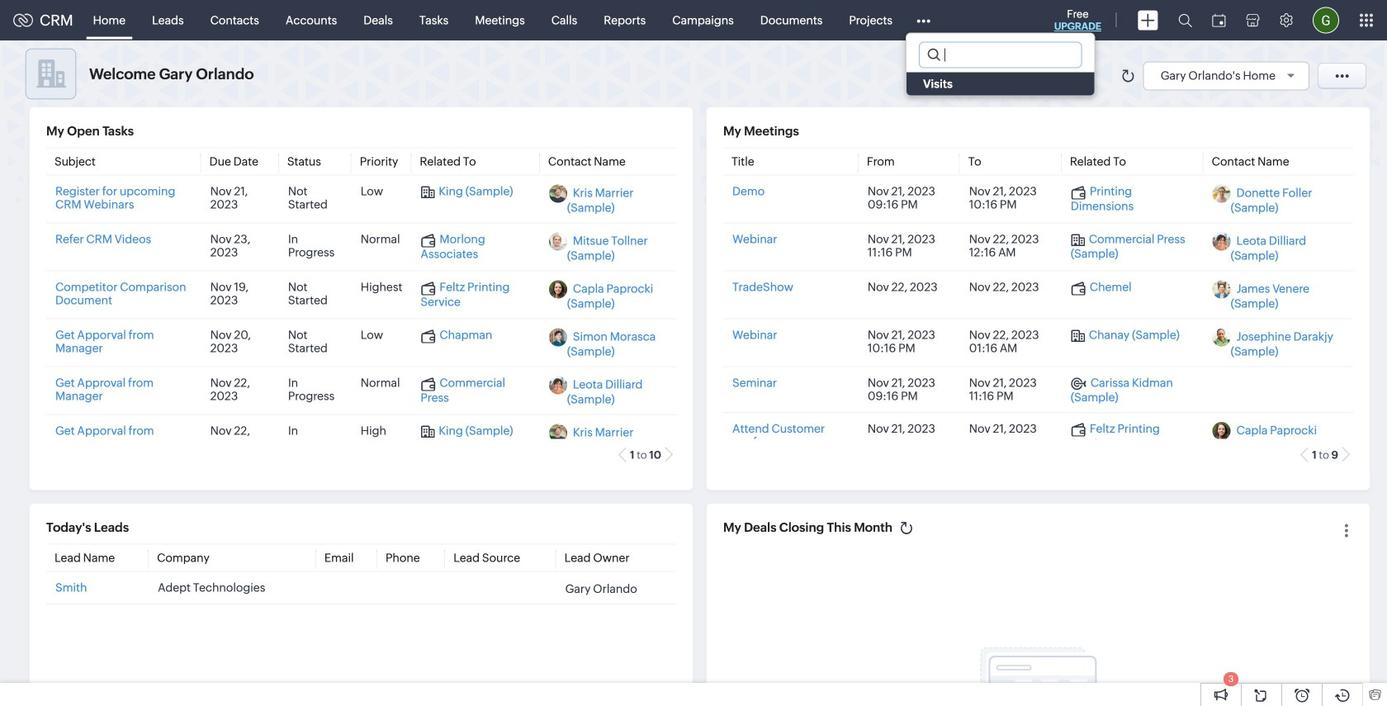 Task type: locate. For each thing, give the bounding box(es) containing it.
calendar image
[[1212, 14, 1226, 27]]

search image
[[1179, 13, 1193, 27]]

profile element
[[1303, 0, 1350, 40]]

Other Modules field
[[906, 7, 942, 33]]

list box
[[907, 72, 1095, 95]]

create menu element
[[1128, 0, 1169, 40]]



Task type: describe. For each thing, give the bounding box(es) containing it.
search element
[[1169, 0, 1203, 40]]

visits option
[[907, 72, 1095, 95]]

logo image
[[13, 14, 33, 27]]

profile image
[[1313, 7, 1340, 33]]

create menu image
[[1138, 10, 1159, 30]]

Search Modules text field
[[920, 43, 1082, 67]]



Task type: vqa. For each thing, say whether or not it's contained in the screenshot.
the Search element at top right
yes



